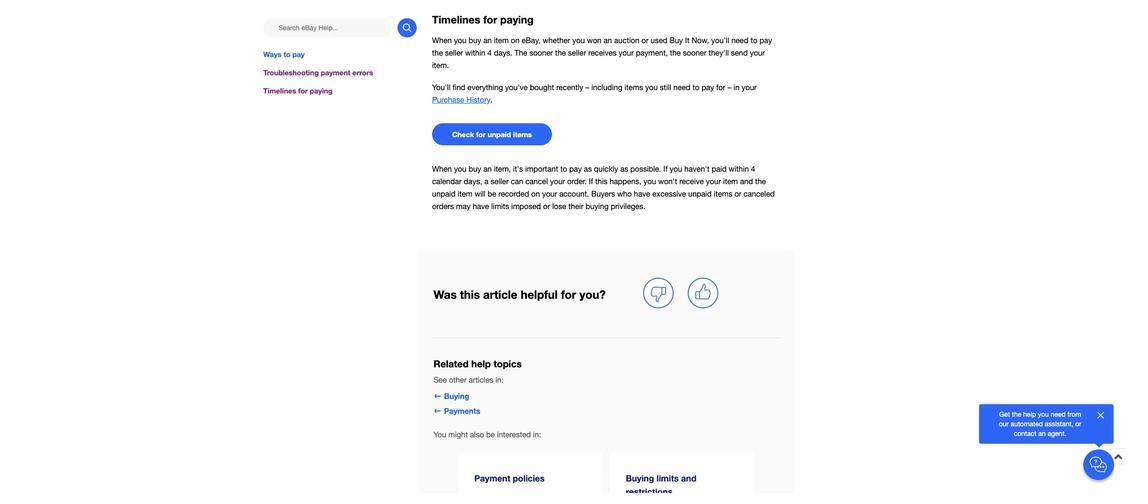 Task type: describe. For each thing, give the bounding box(es) containing it.
ways to pay
[[263, 50, 305, 59]]

.
[[491, 95, 493, 104]]

ebay,
[[522, 36, 541, 44]]

your down auction
[[619, 48, 634, 57]]

payment
[[321, 68, 351, 77]]

this inside the when you buy an item, it's important to pay as quickly as possible. if you haven't paid within 4 calendar days, a seller can cancel your order. if this happens, you won't receive your item and the unpaid item will be recorded on your account. buyers who have excessive unpaid items or canceled orders may have limits imposed or lose their buying privileges.
[[596, 177, 608, 186]]

limits inside the when you buy an item, it's important to pay as quickly as possible. if you haven't paid within 4 calendar days, a seller can cancel your order. if this happens, you won't receive your item and the unpaid item will be recorded on your account. buyers who have excessive unpaid items or canceled orders may have limits imposed or lose their buying privileges.
[[491, 202, 509, 211]]

or inside when you buy an item on ebay, whether you won an auction or used buy it now, you'll need to pay the seller within 4 days. the sooner the seller receives your payment, the sooner they'll send your item.
[[642, 36, 649, 44]]

1 horizontal spatial in:
[[533, 430, 541, 439]]

it's
[[513, 165, 523, 173]]

buying limits and restrictions link
[[611, 452, 755, 493]]

haven't
[[685, 165, 710, 173]]

receives
[[589, 48, 617, 57]]

send
[[731, 48, 748, 57]]

the inside the when you buy an item, it's important to pay as quickly as possible. if you haven't paid within 4 calendar days, a seller can cancel your order. if this happens, you won't receive your item and the unpaid item will be recorded on your account. buyers who have excessive unpaid items or canceled orders may have limits imposed or lose their buying privileges.
[[756, 177, 766, 186]]

2 horizontal spatial seller
[[568, 48, 586, 57]]

from
[[1068, 411, 1082, 418]]

item,
[[494, 165, 511, 173]]

articles
[[469, 376, 494, 385]]

recently
[[557, 83, 584, 92]]

1 vertical spatial if
[[589, 177, 593, 186]]

privileges.
[[611, 202, 646, 211]]

you up receive
[[670, 165, 683, 173]]

1 vertical spatial item
[[724, 177, 738, 186]]

0 vertical spatial timelines
[[432, 14, 481, 26]]

need inside get the help you need from our automated assistant, or contact an agent.
[[1051, 411, 1066, 418]]

when for when you buy an item on ebay, whether you won an auction or used buy it now, you'll need to pay the seller within 4 days. the sooner the seller receives your payment, the sooner they'll send your item.
[[432, 36, 452, 44]]

Search eBay Help... text field
[[263, 18, 392, 37]]

payments link
[[434, 406, 481, 416]]

you
[[434, 430, 447, 439]]

troubleshooting payment errors
[[263, 68, 373, 77]]

you won't
[[644, 177, 678, 186]]

the down 'whether'
[[555, 48, 566, 57]]

automated
[[1011, 420, 1044, 428]]

interested
[[497, 430, 531, 439]]

including
[[592, 83, 623, 92]]

or left canceled
[[735, 190, 742, 198]]

recorded
[[499, 190, 529, 198]]

need inside you'll find everything you've bought recently – including items you still need to pay for – in your purchase history .
[[674, 83, 691, 92]]

on inside when you buy an item on ebay, whether you won an auction or used buy it now, you'll need to pay the seller within 4 days. the sooner the seller receives your payment, the sooner they'll send your item.
[[511, 36, 520, 44]]

agent.
[[1048, 430, 1067, 438]]

they'll
[[709, 48, 729, 57]]

was
[[434, 288, 457, 301]]

errors
[[353, 68, 373, 77]]

0 vertical spatial if
[[664, 165, 668, 173]]

item.
[[432, 61, 449, 69]]

troubleshooting payment errors link
[[263, 67, 417, 78]]

used
[[651, 36, 668, 44]]

policies
[[513, 473, 545, 483]]

your up lose
[[542, 190, 557, 198]]

buying for buying limits and restrictions
[[626, 473, 655, 483]]

auction
[[615, 36, 640, 44]]

still
[[660, 83, 672, 92]]

paid
[[712, 165, 727, 173]]

an up "4 days." at top left
[[484, 36, 492, 44]]

0 vertical spatial help
[[472, 358, 491, 370]]

won
[[587, 36, 602, 44]]

buying limits and restrictions
[[626, 473, 697, 493]]

and inside the when you buy an item, it's important to pay as quickly as possible. if you haven't paid within 4 calendar days, a seller can cancel your order. if this happens, you won't receive your item and the unpaid item will be recorded on your account. buyers who have excessive unpaid items or canceled orders may have limits imposed or lose their buying privileges.
[[740, 177, 753, 186]]

will
[[475, 190, 486, 198]]

when you buy an item on ebay, whether you won an auction or used buy it now, you'll need to pay the seller within 4 days. the sooner the seller receives your payment, the sooner they'll send your item.
[[432, 36, 773, 69]]

your inside you'll find everything you've bought recently – including items you still need to pay for – in your purchase history .
[[742, 83, 757, 92]]

who
[[618, 190, 632, 198]]

2 horizontal spatial unpaid
[[689, 190, 712, 198]]

you've
[[505, 83, 528, 92]]

0 horizontal spatial this
[[460, 288, 480, 301]]

timelines for paying link
[[263, 85, 417, 96]]

0 vertical spatial timelines for paying
[[432, 14, 534, 26]]

you up days,
[[454, 165, 467, 173]]

buyers
[[592, 190, 616, 198]]

1 as from the left
[[584, 165, 592, 173]]

buy
[[670, 36, 683, 44]]

4 days.
[[488, 48, 513, 57]]

the down buy
[[670, 48, 681, 57]]

you'll
[[432, 83, 451, 92]]

in
[[734, 83, 740, 92]]

payment,
[[636, 48, 668, 57]]

related
[[434, 358, 469, 370]]

for down the troubleshooting
[[298, 86, 308, 95]]

other
[[449, 376, 467, 385]]

orders
[[432, 202, 454, 211]]

might
[[449, 430, 468, 439]]

important
[[526, 165, 559, 173]]

cancel
[[526, 177, 548, 186]]

happens,
[[610, 177, 642, 186]]

when for when you buy an item, it's important to pay as quickly as possible. if you haven't paid within 4 calendar days, a seller can cancel your order. if this happens, you won't receive your item and the unpaid item will be recorded on your account. buyers who have excessive unpaid items or canceled orders may have limits imposed or lose their buying privileges.
[[432, 165, 452, 173]]

their
[[569, 202, 584, 211]]

0 horizontal spatial unpaid
[[432, 190, 456, 198]]

buy for item
[[469, 36, 482, 44]]

check
[[452, 130, 474, 139]]

find
[[453, 83, 466, 92]]

you'll
[[712, 36, 730, 44]]

restrictions
[[626, 486, 673, 493]]

get
[[1000, 411, 1011, 418]]

4
[[751, 165, 756, 173]]

and inside buying limits and restrictions
[[681, 473, 697, 483]]

may
[[456, 202, 471, 211]]

now,
[[692, 36, 710, 44]]

ways to pay link
[[263, 49, 417, 60]]

pay inside the when you buy an item, it's important to pay as quickly as possible. if you haven't paid within 4 calendar days, a seller can cancel your order. if this happens, you won't receive your item and the unpaid item will be recorded on your account. buyers who have excessive unpaid items or canceled orders may have limits imposed or lose their buying privileges.
[[570, 165, 582, 173]]

you inside get the help you need from our automated assistant, or contact an agent.
[[1038, 411, 1049, 418]]

the inside get the help you need from our automated assistant, or contact an agent.
[[1012, 411, 1022, 418]]

payments
[[444, 406, 481, 416]]

possible.
[[631, 165, 662, 173]]

you might also be interested in:
[[434, 430, 541, 439]]

for inside you'll find everything you've bought recently – including items you still need to pay for – in your purchase history .
[[717, 83, 726, 92]]

whether
[[543, 36, 571, 44]]

help inside get the help you need from our automated assistant, or contact an agent.
[[1024, 411, 1037, 418]]

check for unpaid items
[[452, 130, 532, 139]]

0 horizontal spatial timelines for paying
[[263, 86, 333, 95]]

account.
[[560, 190, 589, 198]]

related help topics
[[434, 358, 522, 370]]

the up item.
[[432, 48, 443, 57]]

your right send
[[750, 48, 765, 57]]

our
[[1000, 420, 1009, 428]]

assistant,
[[1045, 420, 1074, 428]]

contact
[[1015, 430, 1037, 438]]

everything
[[468, 83, 503, 92]]



Task type: locate. For each thing, give the bounding box(es) containing it.
item inside when you buy an item on ebay, whether you won an auction or used buy it now, you'll need to pay the seller within 4 days. the sooner the seller receives your payment, the sooner they'll send your item.
[[494, 36, 509, 44]]

pay inside when you buy an item on ebay, whether you won an auction or used buy it now, you'll need to pay the seller within 4 days. the sooner the seller receives your payment, the sooner they'll send your item.
[[760, 36, 773, 44]]

0 horizontal spatial within
[[465, 48, 486, 57]]

within left "4 days." at top left
[[465, 48, 486, 57]]

1 horizontal spatial and
[[740, 177, 753, 186]]

have right who
[[634, 190, 651, 198]]

0 vertical spatial buy
[[469, 36, 482, 44]]

pay up order.
[[570, 165, 582, 173]]

payment
[[475, 473, 511, 483]]

1 horizontal spatial limits
[[657, 473, 679, 483]]

need right still
[[674, 83, 691, 92]]

2 horizontal spatial item
[[724, 177, 738, 186]]

0 horizontal spatial in:
[[496, 376, 504, 385]]

0 horizontal spatial as
[[584, 165, 592, 173]]

you up assistant,
[[1038, 411, 1049, 418]]

1 horizontal spatial this
[[596, 177, 608, 186]]

seller
[[445, 48, 463, 57], [568, 48, 586, 57], [491, 177, 509, 186]]

1 vertical spatial be
[[486, 430, 495, 439]]

canceled
[[744, 190, 775, 198]]

an up a on the left
[[484, 165, 492, 173]]

pay right you'll
[[760, 36, 773, 44]]

0 vertical spatial item
[[494, 36, 509, 44]]

1 horizontal spatial on
[[532, 190, 540, 198]]

your left order.
[[550, 177, 565, 186]]

buy inside the when you buy an item, it's important to pay as quickly as possible. if you haven't paid within 4 calendar days, a seller can cancel your order. if this happens, you won't receive your item and the unpaid item will be recorded on your account. buyers who have excessive unpaid items or canceled orders may have limits imposed or lose their buying privileges.
[[469, 165, 482, 173]]

the up canceled
[[756, 177, 766, 186]]

bought
[[530, 83, 554, 92]]

ways
[[263, 50, 282, 59]]

items inside the when you buy an item, it's important to pay as quickly as possible. if you haven't paid within 4 calendar days, a seller can cancel your order. if this happens, you won't receive your item and the unpaid item will be recorded on your account. buyers who have excessive unpaid items or canceled orders may have limits imposed or lose their buying privileges.
[[714, 190, 733, 198]]

1 horizontal spatial help
[[1024, 411, 1037, 418]]

receive
[[680, 177, 704, 186]]

when up item.
[[432, 36, 452, 44]]

pay
[[760, 36, 773, 44], [293, 50, 305, 59], [702, 83, 714, 92], [570, 165, 582, 173]]

0 horizontal spatial limits
[[491, 202, 509, 211]]

a
[[485, 177, 489, 186]]

1 horizontal spatial item
[[494, 36, 509, 44]]

this right 'was'
[[460, 288, 480, 301]]

0 vertical spatial need
[[732, 36, 749, 44]]

on inside the when you buy an item, it's important to pay as quickly as possible. if you haven't paid within 4 calendar days, a seller can cancel your order. if this happens, you won't receive your item and the unpaid item will be recorded on your account. buyers who have excessive unpaid items or canceled orders may have limits imposed or lose their buying privileges.
[[532, 190, 540, 198]]

2 horizontal spatial items
[[714, 190, 733, 198]]

timelines for paying down the troubleshooting
[[263, 86, 333, 95]]

1 vertical spatial timelines
[[263, 86, 296, 95]]

when inside when you buy an item on ebay, whether you won an auction or used buy it now, you'll need to pay the seller within 4 days. the sooner the seller receives your payment, the sooner they'll send your item.
[[432, 36, 452, 44]]

you?
[[580, 288, 606, 301]]

1 vertical spatial help
[[1024, 411, 1037, 418]]

1 sooner from the left
[[530, 48, 553, 57]]

be right also
[[486, 430, 495, 439]]

when inside the when you buy an item, it's important to pay as quickly as possible. if you haven't paid within 4 calendar days, a seller can cancel your order. if this happens, you won't receive your item and the unpaid item will be recorded on your account. buyers who have excessive unpaid items or canceled orders may have limits imposed or lose their buying privileges.
[[432, 165, 452, 173]]

help up articles
[[472, 358, 491, 370]]

items up it's
[[513, 130, 532, 139]]

0 horizontal spatial have
[[473, 202, 489, 211]]

timelines inside timelines for paying link
[[263, 86, 296, 95]]

limits up restrictions
[[657, 473, 679, 483]]

check for unpaid items link
[[432, 123, 552, 145]]

2 horizontal spatial need
[[1051, 411, 1066, 418]]

within inside when you buy an item on ebay, whether you won an auction or used buy it now, you'll need to pay the seller within 4 days. the sooner the seller receives your payment, the sooner they'll send your item.
[[465, 48, 486, 57]]

see
[[434, 376, 447, 385]]

2 vertical spatial need
[[1051, 411, 1066, 418]]

or left used
[[642, 36, 649, 44]]

1 horizontal spatial timelines for paying
[[432, 14, 534, 26]]

sooner down ebay,
[[530, 48, 553, 57]]

0 horizontal spatial need
[[674, 83, 691, 92]]

be
[[488, 190, 497, 198], [486, 430, 495, 439]]

1 horizontal spatial if
[[664, 165, 668, 173]]

also
[[470, 430, 484, 439]]

buying inside buying limits and restrictions
[[626, 473, 655, 483]]

1 horizontal spatial –
[[728, 83, 732, 92]]

be right will
[[488, 190, 497, 198]]

0 vertical spatial buying
[[444, 391, 470, 400]]

1 vertical spatial buying
[[626, 473, 655, 483]]

help
[[472, 358, 491, 370], [1024, 411, 1037, 418]]

1 horizontal spatial need
[[732, 36, 749, 44]]

item
[[494, 36, 509, 44], [724, 177, 738, 186], [458, 190, 473, 198]]

can
[[511, 177, 524, 186]]

buy for item,
[[469, 165, 482, 173]]

sooner
[[530, 48, 553, 57], [683, 48, 707, 57]]

if up "you won't"
[[664, 165, 668, 173]]

when you buy an item, it's important to pay as quickly as possible. if you haven't paid within 4 calendar days, a seller can cancel your order. if this happens, you won't receive your item and the unpaid item will be recorded on your account. buyers who have excessive unpaid items or canceled orders may have limits imposed or lose their buying privileges.
[[432, 165, 775, 211]]

seller down 'whether'
[[568, 48, 586, 57]]

1 horizontal spatial paying
[[501, 14, 534, 26]]

your down the paid
[[706, 177, 721, 186]]

you'll find everything you've bought recently – including items you still need to pay for – in your purchase history .
[[432, 83, 757, 104]]

sooner down now,
[[683, 48, 707, 57]]

0 vertical spatial items
[[625, 83, 644, 92]]

paying
[[501, 14, 534, 26], [310, 86, 333, 95]]

1 vertical spatial and
[[681, 473, 697, 483]]

need
[[732, 36, 749, 44], [674, 83, 691, 92], [1051, 411, 1066, 418]]

for
[[484, 14, 498, 26], [717, 83, 726, 92], [298, 86, 308, 95], [476, 130, 486, 139], [561, 288, 577, 301]]

limits inside buying limits and restrictions
[[657, 473, 679, 483]]

in:
[[496, 376, 504, 385], [533, 430, 541, 439]]

0 vertical spatial on
[[511, 36, 520, 44]]

have down will
[[473, 202, 489, 211]]

if right order.
[[589, 177, 593, 186]]

on
[[511, 36, 520, 44], [532, 190, 540, 198]]

0 horizontal spatial –
[[586, 83, 590, 92]]

2 sooner from the left
[[683, 48, 707, 57]]

was this article helpful for you?
[[434, 288, 606, 301]]

1 – from the left
[[586, 83, 590, 92]]

limits
[[491, 202, 509, 211], [657, 473, 679, 483]]

pay inside you'll find everything you've bought recently – including items you still need to pay for – in your purchase history .
[[702, 83, 714, 92]]

1 vertical spatial on
[[532, 190, 540, 198]]

0 horizontal spatial sooner
[[530, 48, 553, 57]]

timelines up item.
[[432, 14, 481, 26]]

this up buyers
[[596, 177, 608, 186]]

unpaid up item,
[[488, 130, 511, 139]]

on down 'cancel'
[[532, 190, 540, 198]]

as
[[584, 165, 592, 173], [621, 165, 629, 173]]

0 vertical spatial within
[[465, 48, 486, 57]]

to inside you'll find everything you've bought recently – including items you still need to pay for – in your purchase history .
[[693, 83, 700, 92]]

for up "4 days." at top left
[[484, 14, 498, 26]]

the
[[432, 48, 443, 57], [555, 48, 566, 57], [670, 48, 681, 57], [756, 177, 766, 186], [1012, 411, 1022, 418]]

if
[[664, 165, 668, 173], [589, 177, 593, 186]]

for left in
[[717, 83, 726, 92]]

1 horizontal spatial as
[[621, 165, 629, 173]]

see other articles in:
[[434, 376, 504, 385]]

1 vertical spatial in:
[[533, 430, 541, 439]]

0 vertical spatial this
[[596, 177, 608, 186]]

1 vertical spatial buy
[[469, 165, 482, 173]]

as up order.
[[584, 165, 592, 173]]

paying down troubleshooting payment errors
[[310, 86, 333, 95]]

to right ways
[[284, 50, 291, 59]]

buying up payments link
[[444, 391, 470, 400]]

and
[[740, 177, 753, 186], [681, 473, 697, 483]]

timelines down the troubleshooting
[[263, 86, 296, 95]]

1 horizontal spatial items
[[625, 83, 644, 92]]

0 horizontal spatial and
[[681, 473, 697, 483]]

or inside get the help you need from our automated assistant, or contact an agent.
[[1076, 420, 1082, 428]]

0 horizontal spatial buying
[[444, 391, 470, 400]]

in: right interested
[[533, 430, 541, 439]]

0 horizontal spatial items
[[513, 130, 532, 139]]

when up the calendar
[[432, 165, 452, 173]]

you inside you'll find everything you've bought recently – including items you still need to pay for – in your purchase history .
[[646, 83, 658, 92]]

unpaid down receive
[[689, 190, 712, 198]]

2 buy from the top
[[469, 165, 482, 173]]

2 vertical spatial items
[[714, 190, 733, 198]]

be inside the when you buy an item, it's important to pay as quickly as possible. if you haven't paid within 4 calendar days, a seller can cancel your order. if this happens, you won't receive your item and the unpaid item will be recorded on your account. buyers who have excessive unpaid items or canceled orders may have limits imposed or lose their buying privileges.
[[488, 190, 497, 198]]

0 horizontal spatial help
[[472, 358, 491, 370]]

buying
[[444, 391, 470, 400], [626, 473, 655, 483]]

article
[[483, 288, 518, 301]]

need up assistant,
[[1051, 411, 1066, 418]]

1 vertical spatial have
[[473, 202, 489, 211]]

– right recently
[[586, 83, 590, 92]]

purchase history link
[[432, 95, 491, 104]]

to inside the when you buy an item, it's important to pay as quickly as possible. if you haven't paid within 4 calendar days, a seller can cancel your order. if this happens, you won't receive your item and the unpaid item will be recorded on your account. buyers who have excessive unpaid items or canceled orders may have limits imposed or lose their buying privileges.
[[561, 165, 567, 173]]

to inside when you buy an item on ebay, whether you won an auction or used buy it now, you'll need to pay the seller within 4 days. the sooner the seller receives your payment, the sooner they'll send your item.
[[751, 36, 758, 44]]

you left still
[[646, 83, 658, 92]]

paying up ebay,
[[501, 14, 534, 26]]

1 vertical spatial timelines for paying
[[263, 86, 333, 95]]

1 vertical spatial paying
[[310, 86, 333, 95]]

within left 4 at the right of page
[[729, 165, 749, 173]]

1 horizontal spatial buying
[[626, 473, 655, 483]]

seller inside the when you buy an item, it's important to pay as quickly as possible. if you haven't paid within 4 calendar days, a seller can cancel your order. if this happens, you won't receive your item and the unpaid item will be recorded on your account. buyers who have excessive unpaid items or canceled orders may have limits imposed or lose their buying privileges.
[[491, 177, 509, 186]]

you left won at the right top
[[573, 36, 585, 44]]

within inside the when you buy an item, it's important to pay as quickly as possible. if you haven't paid within 4 calendar days, a seller can cancel your order. if this happens, you won't receive your item and the unpaid item will be recorded on your account. buyers who have excessive unpaid items or canceled orders may have limits imposed or lose their buying privileges.
[[729, 165, 749, 173]]

1 vertical spatial when
[[432, 165, 452, 173]]

0 vertical spatial when
[[432, 36, 452, 44]]

an right won at the right top
[[604, 36, 612, 44]]

pay left in
[[702, 83, 714, 92]]

helpful
[[521, 288, 558, 301]]

the right get
[[1012, 411, 1022, 418]]

timelines
[[432, 14, 481, 26], [263, 86, 296, 95]]

1 horizontal spatial have
[[634, 190, 651, 198]]

2 – from the left
[[728, 83, 732, 92]]

troubleshooting
[[263, 68, 319, 77]]

purchase
[[432, 95, 464, 104]]

in: down topics
[[496, 376, 504, 385]]

0 vertical spatial and
[[740, 177, 753, 186]]

help up automated
[[1024, 411, 1037, 418]]

payment policies
[[475, 473, 545, 483]]

1 vertical spatial this
[[460, 288, 480, 301]]

0 vertical spatial be
[[488, 190, 497, 198]]

you up find
[[454, 36, 467, 44]]

seller for 4 days.
[[445, 48, 463, 57]]

calendar
[[432, 177, 462, 186]]

0 vertical spatial in:
[[496, 376, 504, 385]]

item down the paid
[[724, 177, 738, 186]]

the
[[515, 48, 528, 57]]

buy inside when you buy an item on ebay, whether you won an auction or used buy it now, you'll need to pay the seller within 4 days. the sooner the seller receives your payment, the sooner they'll send your item.
[[469, 36, 482, 44]]

2 vertical spatial item
[[458, 190, 473, 198]]

pay up the troubleshooting
[[293, 50, 305, 59]]

0 horizontal spatial on
[[511, 36, 520, 44]]

your right in
[[742, 83, 757, 92]]

1 buy from the top
[[469, 36, 482, 44]]

an left agent. at the right
[[1039, 430, 1046, 438]]

0 horizontal spatial timelines
[[263, 86, 296, 95]]

as up happens,
[[621, 165, 629, 173]]

to right important
[[561, 165, 567, 173]]

buying
[[586, 202, 609, 211]]

1 horizontal spatial unpaid
[[488, 130, 511, 139]]

on up the
[[511, 36, 520, 44]]

get the help you need from our automated assistant, or contact an agent. tooltip
[[995, 410, 1086, 439]]

0 vertical spatial have
[[634, 190, 651, 198]]

topics
[[494, 358, 522, 370]]

1 vertical spatial need
[[674, 83, 691, 92]]

items inside you'll find everything you've bought recently – including items you still need to pay for – in your purchase history .
[[625, 83, 644, 92]]

0 horizontal spatial paying
[[310, 86, 333, 95]]

–
[[586, 83, 590, 92], [728, 83, 732, 92]]

items right including
[[625, 83, 644, 92]]

an inside get the help you need from our automated assistant, or contact an agent.
[[1039, 430, 1046, 438]]

limits down recorded
[[491, 202, 509, 211]]

buying up restrictions
[[626, 473, 655, 483]]

1 horizontal spatial seller
[[491, 177, 509, 186]]

buying for 'buying' link
[[444, 391, 470, 400]]

need up send
[[732, 36, 749, 44]]

items down the paid
[[714, 190, 733, 198]]

0 horizontal spatial seller
[[445, 48, 463, 57]]

0 vertical spatial paying
[[501, 14, 534, 26]]

0 horizontal spatial item
[[458, 190, 473, 198]]

excessive
[[653, 190, 686, 198]]

for right check
[[476, 130, 486, 139]]

order.
[[568, 177, 587, 186]]

item up "4 days." at top left
[[494, 36, 509, 44]]

lose
[[553, 202, 567, 211]]

1 vertical spatial within
[[729, 165, 749, 173]]

to right you'll
[[751, 36, 758, 44]]

item up the may
[[458, 190, 473, 198]]

an inside the when you buy an item, it's important to pay as quickly as possible. if you haven't paid within 4 calendar days, a seller can cancel your order. if this happens, you won't receive your item and the unpaid item will be recorded on your account. buyers who have excessive unpaid items or canceled orders may have limits imposed or lose their buying privileges.
[[484, 165, 492, 173]]

1 vertical spatial items
[[513, 130, 532, 139]]

1 when from the top
[[432, 36, 452, 44]]

1 horizontal spatial sooner
[[683, 48, 707, 57]]

or down from
[[1076, 420, 1082, 428]]

1 horizontal spatial within
[[729, 165, 749, 173]]

imposed
[[512, 202, 541, 211]]

0 vertical spatial limits
[[491, 202, 509, 211]]

quickly
[[594, 165, 619, 173]]

2 as from the left
[[621, 165, 629, 173]]

need inside when you buy an item on ebay, whether you won an auction or used buy it now, you'll need to pay the seller within 4 days. the sooner the seller receives your payment, the sooner they'll send your item.
[[732, 36, 749, 44]]

for left you?
[[561, 288, 577, 301]]

to
[[751, 36, 758, 44], [284, 50, 291, 59], [693, 83, 700, 92], [561, 165, 567, 173]]

2 when from the top
[[432, 165, 452, 173]]

timelines for paying up "4 days." at top left
[[432, 14, 534, 26]]

it
[[685, 36, 690, 44]]

buying link
[[434, 391, 470, 400]]

seller down item,
[[491, 177, 509, 186]]

unpaid up orders
[[432, 190, 456, 198]]

get the help you need from our automated assistant, or contact an agent.
[[1000, 411, 1082, 438]]

– left in
[[728, 83, 732, 92]]

your
[[619, 48, 634, 57], [750, 48, 765, 57], [742, 83, 757, 92], [550, 177, 565, 186], [706, 177, 721, 186], [542, 190, 557, 198]]

buy
[[469, 36, 482, 44], [469, 165, 482, 173]]

1 vertical spatial limits
[[657, 473, 679, 483]]

you
[[454, 36, 467, 44], [573, 36, 585, 44], [646, 83, 658, 92], [454, 165, 467, 173], [670, 165, 683, 173], [1038, 411, 1049, 418]]

seller for cancel
[[491, 177, 509, 186]]

0 horizontal spatial if
[[589, 177, 593, 186]]

or left lose
[[543, 202, 550, 211]]

to right still
[[693, 83, 700, 92]]

seller up item.
[[445, 48, 463, 57]]

1 horizontal spatial timelines
[[432, 14, 481, 26]]



Task type: vqa. For each thing, say whether or not it's contained in the screenshot.
can
yes



